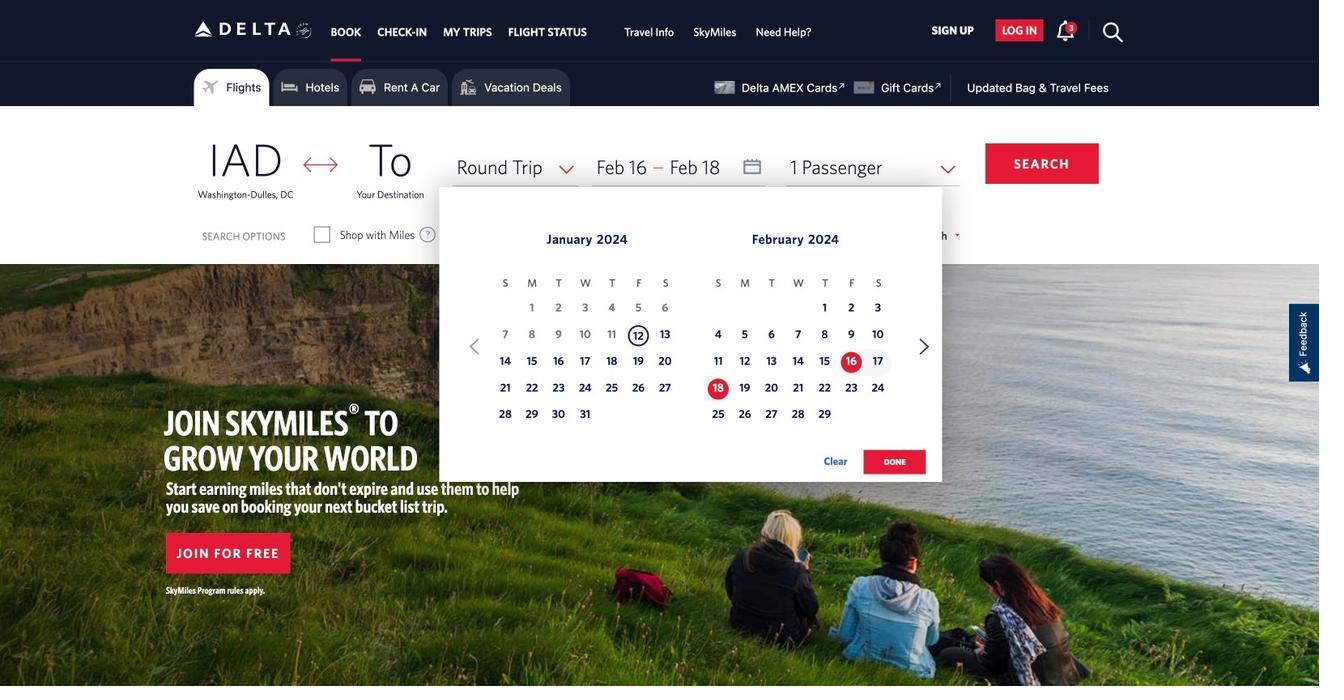 Task type: locate. For each thing, give the bounding box(es) containing it.
tab panel
[[0, 106, 1319, 491]]

0 horizontal spatial this link opens another site in a new window that may not follow the same accessibility policies as delta air lines. image
[[834, 79, 850, 94]]

2 this link opens another site in a new window that may not follow the same accessibility policies as delta air lines. image from the left
[[931, 79, 946, 94]]

None text field
[[593, 148, 766, 186]]

skyteam image
[[296, 6, 312, 56]]

tab list
[[323, 0, 822, 61]]

1 horizontal spatial this link opens another site in a new window that may not follow the same accessibility policies as delta air lines. image
[[931, 79, 946, 94]]

this link opens another site in a new window that may not follow the same accessibility policies as delta air lines. image
[[834, 79, 850, 94], [931, 79, 946, 94]]

None checkbox
[[315, 227, 329, 243], [604, 227, 619, 243], [315, 227, 329, 243], [604, 227, 619, 243]]

None field
[[453, 148, 578, 186], [787, 148, 960, 186], [453, 148, 578, 186], [787, 148, 960, 186]]

delta air lines image
[[194, 4, 291, 54]]



Task type: describe. For each thing, give the bounding box(es) containing it.
calendar expanded, use arrow keys to select date application
[[440, 187, 943, 491]]

1 this link opens another site in a new window that may not follow the same accessibility policies as delta air lines. image from the left
[[834, 79, 850, 94]]



Task type: vqa. For each thing, say whether or not it's contained in the screenshot.
the right This link opens another site in a new window that may not follow the same accessibility policies as Delta Air Lines. icon
yes



